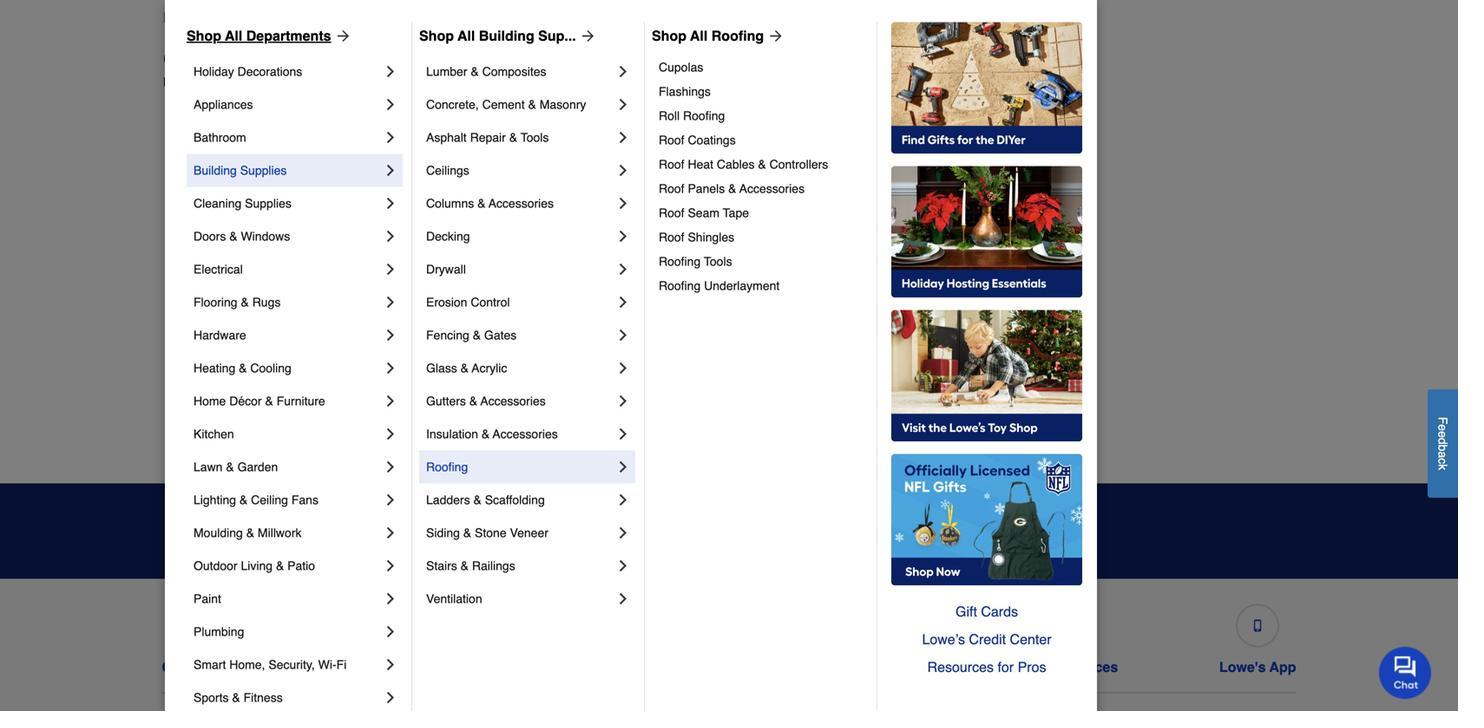 Task type: vqa. For each thing, say whether or not it's contained in the screenshot.
the 4 on the left of page
no



Task type: describe. For each thing, give the bounding box(es) containing it.
lowe's for lowe's credit center
[[568, 660, 615, 676]]

princeton
[[1026, 164, 1077, 178]]

new inside 'city directory lowe's stores in new jersey'
[[255, 75, 280, 89]]

fencing & gates link
[[426, 319, 615, 352]]

brunswick
[[205, 303, 260, 317]]

chevron right image for erosion control
[[615, 294, 632, 311]]

stone
[[475, 526, 507, 540]]

0 horizontal spatial building
[[194, 164, 237, 177]]

doors
[[194, 229, 226, 243]]

concrete,
[[426, 98, 479, 111]]

asphalt repair & tools
[[426, 131, 549, 144]]

east for east brunswick
[[177, 303, 201, 317]]

roof for roof heat cables & controllers
[[659, 157, 684, 171]]

inspiration
[[456, 511, 563, 535]]

sicklerville link
[[1026, 267, 1083, 284]]

chevron right image for gutters & accessories
[[615, 393, 632, 410]]

supplies for cleaning supplies
[[245, 197, 292, 210]]

rio grande link
[[1026, 197, 1088, 215]]

directory
[[208, 47, 300, 71]]

east for east rutherford
[[177, 338, 201, 352]]

accessories inside "link"
[[740, 182, 805, 196]]

chevron right image for doors & windows
[[382, 228, 399, 245]]

0 horizontal spatial cards
[[839, 660, 879, 676]]

kitchen link
[[194, 418, 382, 451]]

electrical link
[[194, 253, 382, 286]]

eatontown link
[[177, 371, 235, 388]]

all for departments
[[225, 28, 242, 44]]

shop all roofing link
[[652, 26, 785, 46]]

rio grande
[[1026, 199, 1088, 213]]

cooling
[[250, 361, 292, 375]]

insulation & accessories
[[426, 427, 558, 441]]

lowe's for lowe's app
[[1219, 660, 1266, 676]]

east rutherford
[[177, 338, 262, 352]]

customer care image
[[216, 620, 228, 632]]

roof for roof seam tape
[[659, 206, 684, 220]]

lumber & composites link
[[426, 55, 615, 88]]

shop all roofing
[[652, 28, 764, 44]]

fi
[[336, 658, 347, 672]]

1 horizontal spatial tools
[[704, 255, 732, 269]]

roofing inside roll roofing link
[[683, 109, 725, 123]]

insulation
[[426, 427, 478, 441]]

shop all departments
[[187, 28, 331, 44]]

contact
[[162, 660, 214, 676]]

concrete, cement & masonry link
[[426, 88, 615, 121]]

arrow right image for shop all building sup...
[[576, 27, 597, 45]]

1 horizontal spatial gift cards
[[956, 604, 1018, 620]]

chevron right image for sports & fitness
[[382, 690, 399, 707]]

roof for roof shingles
[[659, 230, 684, 244]]

building supplies
[[194, 164, 287, 177]]

accessories for insulation & accessories
[[493, 427, 558, 441]]

hillsborough
[[460, 234, 528, 248]]

sign
[[988, 523, 1018, 539]]

roof for roof coatings
[[659, 133, 684, 147]]

chevron right image for stairs & railings
[[615, 558, 632, 575]]

cement
[[482, 98, 525, 111]]

2 horizontal spatial jersey
[[460, 338, 496, 352]]

decking
[[426, 229, 470, 243]]

chevron right image for asphalt repair & tools
[[615, 129, 632, 146]]

shop for shop all building sup...
[[419, 28, 454, 44]]

all for building
[[458, 28, 475, 44]]

shop for shop all roofing
[[652, 28, 687, 44]]

flashings link
[[659, 79, 865, 104]]

in
[[243, 75, 252, 89]]

officially licensed n f l gifts. shop now. image
[[891, 454, 1082, 586]]

east rutherford link
[[177, 336, 262, 354]]

columns & accessories link
[[426, 187, 615, 220]]

sewell
[[1026, 234, 1062, 248]]

sewell link
[[1026, 232, 1062, 250]]

shade
[[779, 164, 815, 178]]

holiday decorations link
[[194, 55, 382, 88]]

turnersville
[[1026, 338, 1088, 352]]

chevron right image for kitchen
[[382, 426, 399, 443]]

home,
[[229, 658, 265, 672]]

erosion control link
[[426, 286, 615, 319]]

chevron right image for lawn & garden
[[382, 459, 399, 476]]

chevron right image for insulation & accessories
[[615, 426, 632, 443]]

chevron right image for plumbing
[[382, 624, 399, 641]]

roofing inside shop all roofing link
[[712, 28, 764, 44]]

arrow right image for shop all departments
[[331, 27, 352, 45]]

outdoor living & patio
[[194, 559, 315, 573]]

piscataway link
[[1026, 128, 1087, 145]]

jersey inside "button"
[[406, 9, 447, 26]]

a inside button
[[1436, 452, 1450, 459]]

shop all building sup...
[[419, 28, 576, 44]]

f
[[1436, 417, 1450, 425]]

0 horizontal spatial gift
[[812, 660, 836, 676]]

order status
[[383, 660, 467, 676]]

shingles
[[688, 230, 734, 244]]

bathroom link
[[194, 121, 382, 154]]

chevron right image for roofing
[[615, 459, 632, 476]]

us
[[217, 660, 235, 676]]

chevron right image for heating & cooling
[[382, 360, 399, 377]]

roofing tools link
[[659, 249, 865, 274]]

holiday hosting essentials. image
[[891, 166, 1082, 298]]

find gifts for the diyer. image
[[891, 22, 1082, 154]]

arrow right image
[[764, 27, 785, 45]]

services
[[1061, 660, 1118, 676]]

hillsborough link
[[460, 232, 528, 250]]

holiday
[[194, 65, 234, 78]]

credit for lowe's
[[619, 660, 659, 676]]

got
[[572, 538, 591, 552]]

composites
[[482, 65, 546, 78]]

b
[[1436, 445, 1450, 452]]

find a store link
[[163, 7, 243, 28]]

gates
[[484, 328, 517, 342]]

roofing for roofing tools
[[659, 255, 701, 269]]

installation services link
[[984, 598, 1118, 676]]

ladders
[[426, 493, 470, 507]]

controllers
[[770, 157, 828, 171]]

moulding & millwork
[[194, 526, 302, 540]]

stores
[[204, 75, 239, 89]]

app
[[1270, 660, 1296, 676]]

millville
[[743, 199, 782, 213]]

wi-
[[318, 658, 336, 672]]

accessories for gutters & accessories
[[481, 394, 546, 408]]

holmdel link
[[460, 267, 505, 284]]

chevron right image for smart home, security, wi-fi
[[382, 657, 399, 674]]

union link
[[1026, 371, 1058, 388]]

manahawkin link
[[460, 441, 528, 458]]

tape
[[723, 206, 749, 220]]

home décor & furniture link
[[194, 385, 382, 418]]

0 vertical spatial cards
[[981, 604, 1018, 620]]

lawnside
[[460, 373, 511, 387]]

princeton link
[[1026, 163, 1077, 180]]

jersey city
[[460, 338, 520, 352]]

hamilton
[[460, 199, 508, 213]]

gutters & accessories link
[[426, 385, 615, 418]]

flashings
[[659, 85, 711, 98]]

1 vertical spatial city
[[499, 338, 520, 352]]

panels
[[688, 182, 725, 196]]

all for roofing
[[690, 28, 708, 44]]

chevron right image for lighting & ceiling fans
[[382, 492, 399, 509]]

paint link
[[194, 583, 382, 616]]

center for lowe's credit center
[[663, 660, 707, 676]]

lowe's credit center
[[568, 660, 707, 676]]

cables
[[717, 157, 755, 171]]

f e e d b a c k button
[[1428, 390, 1458, 498]]



Task type: locate. For each thing, give the bounding box(es) containing it.
0 horizontal spatial center
[[663, 660, 707, 676]]

1 vertical spatial building
[[194, 164, 237, 177]]

0 vertical spatial supplies
[[240, 164, 287, 177]]

jersey inside 'city directory lowe's stores in new jersey'
[[283, 75, 319, 89]]

2 roof from the top
[[659, 157, 684, 171]]

2 shop from the left
[[419, 28, 454, 44]]

1 all from the left
[[225, 28, 242, 44]]

0 vertical spatial tools
[[521, 131, 549, 144]]

1 horizontal spatial center
[[1010, 632, 1052, 648]]

0 vertical spatial city
[[163, 47, 203, 71]]

roof inside roof shingles link
[[659, 230, 684, 244]]

0 vertical spatial building
[[479, 28, 534, 44]]

1 horizontal spatial gift
[[956, 604, 977, 620]]

supplies up cleaning supplies
[[240, 164, 287, 177]]

new jersey button
[[374, 7, 447, 28]]

shop down new jersey
[[419, 28, 454, 44]]

2 horizontal spatial shop
[[652, 28, 687, 44]]

erosion control
[[426, 295, 510, 309]]

roofing up cupolas link
[[712, 28, 764, 44]]

chevron right image for bathroom
[[382, 129, 399, 146]]

cleaning supplies
[[194, 197, 292, 210]]

building inside 'link'
[[479, 28, 534, 44]]

chevron right image for lumber & composites
[[615, 63, 632, 80]]

repair
[[470, 131, 506, 144]]

gift cards
[[956, 604, 1018, 620], [812, 660, 879, 676]]

all down store
[[225, 28, 242, 44]]

new
[[374, 9, 402, 26], [255, 75, 280, 89]]

lowe's inside 'city directory lowe's stores in new jersey'
[[163, 75, 201, 89]]

decorations
[[237, 65, 302, 78]]

roofing link
[[426, 451, 615, 484]]

2 horizontal spatial all
[[690, 28, 708, 44]]

gutters
[[426, 394, 466, 408]]

0 horizontal spatial lowe's
[[163, 75, 201, 89]]

e up d
[[1436, 425, 1450, 431]]

arrow right image inside shop all building sup... 'link'
[[576, 27, 597, 45]]

1 horizontal spatial jersey
[[406, 9, 447, 26]]

1 horizontal spatial all
[[458, 28, 475, 44]]

hardware
[[194, 328, 246, 342]]

chevron right image for drywall
[[615, 261, 632, 278]]

2 vertical spatial jersey
[[460, 338, 496, 352]]

accessories inside 'link'
[[489, 197, 554, 210]]

contact us & faq
[[162, 660, 281, 676]]

lowe's credit center link
[[891, 626, 1082, 654]]

1 arrow right image from the left
[[331, 27, 352, 45]]

paint
[[194, 592, 221, 606]]

roof up roofing tools
[[659, 230, 684, 244]]

lawn & garden link
[[194, 451, 382, 484]]

1 east from the top
[[177, 303, 201, 317]]

roofing inside roofing tools link
[[659, 255, 701, 269]]

roof coatings
[[659, 133, 736, 147]]

lowe's inside lowe's app link
[[1219, 660, 1266, 676]]

home
[[194, 394, 226, 408]]

chevron right image for fencing & gates
[[615, 327, 632, 344]]

chat invite button image
[[1379, 647, 1432, 700]]

chevron right image for decking
[[615, 228, 632, 245]]

accessories up insulation & accessories link
[[481, 394, 546, 408]]

chevron right image
[[382, 96, 399, 113], [615, 96, 632, 113], [382, 129, 399, 146], [615, 129, 632, 146], [615, 162, 632, 179], [382, 195, 399, 212], [382, 261, 399, 278], [382, 294, 399, 311], [615, 294, 632, 311], [382, 327, 399, 344], [615, 327, 632, 344], [382, 360, 399, 377], [615, 360, 632, 377], [382, 393, 399, 410], [615, 393, 632, 410], [382, 426, 399, 443], [615, 492, 632, 509], [615, 525, 632, 542], [382, 558, 399, 575], [382, 591, 399, 608], [615, 591, 632, 608], [382, 624, 399, 641]]

visit the lowe's toy shop. image
[[891, 310, 1082, 442]]

credit for lowe's
[[969, 632, 1006, 648]]

1 vertical spatial center
[[663, 660, 707, 676]]

0 horizontal spatial tools
[[521, 131, 549, 144]]

sign up
[[988, 523, 1040, 539]]

roofing down roof shingles
[[659, 255, 701, 269]]

1 horizontal spatial a
[[1436, 452, 1450, 459]]

shop inside 'link'
[[419, 28, 454, 44]]

roof inside roof seam tape "link"
[[659, 206, 684, 220]]

chevron right image for flooring & rugs
[[382, 294, 399, 311]]

0 vertical spatial gift
[[956, 604, 977, 620]]

kitchen
[[194, 427, 234, 441]]

roof inside roof heat cables & controllers link
[[659, 157, 684, 171]]

contact us & faq link
[[162, 598, 281, 676]]

sports & fitness link
[[194, 682, 382, 712]]

0 vertical spatial jersey
[[406, 9, 447, 26]]

lowe's credit center
[[922, 632, 1052, 648]]

roofing up roof coatings on the top of page
[[683, 109, 725, 123]]

chevron right image for paint
[[382, 591, 399, 608]]

jersey city link
[[460, 336, 520, 354]]

heating & cooling
[[194, 361, 292, 375]]

chevron right image for concrete, cement & masonry
[[615, 96, 632, 113]]

roof seam tape
[[659, 206, 749, 220]]

outdoor living & patio link
[[194, 550, 382, 583]]

hackettstown link
[[460, 163, 533, 180]]

scaffolding
[[485, 493, 545, 507]]

east down deptford
[[177, 303, 201, 317]]

2 horizontal spatial lowe's
[[1219, 660, 1266, 676]]

delran link
[[177, 232, 213, 250]]

accessories for columns & accessories
[[489, 197, 554, 210]]

roofing inside roofing underlayment link
[[659, 279, 701, 293]]

installation services
[[984, 660, 1118, 676]]

resources
[[927, 660, 994, 676]]

1 horizontal spatial credit
[[969, 632, 1006, 648]]

find a store
[[163, 9, 243, 26]]

3 roof from the top
[[659, 182, 684, 196]]

chevron right image for outdoor living & patio
[[382, 558, 399, 575]]

deals,
[[389, 511, 451, 535]]

1 shop from the left
[[187, 28, 221, 44]]

river
[[1058, 303, 1087, 317]]

fencing
[[426, 328, 469, 342]]

sign up form
[[701, 508, 1069, 555]]

0 vertical spatial center
[[1010, 632, 1052, 648]]

departments
[[246, 28, 331, 44]]

shop down find a store
[[187, 28, 221, 44]]

0 vertical spatial east
[[177, 303, 201, 317]]

1 vertical spatial gift cards
[[812, 660, 879, 676]]

1 horizontal spatial cards
[[981, 604, 1018, 620]]

chevron right image for siding & stone veneer
[[615, 525, 632, 542]]

2 all from the left
[[458, 28, 475, 44]]

1 vertical spatial east
[[177, 338, 201, 352]]

maple shade
[[743, 164, 815, 178]]

a up k
[[1436, 452, 1450, 459]]

1 horizontal spatial shop
[[419, 28, 454, 44]]

cupolas
[[659, 60, 703, 74]]

butler link
[[177, 197, 209, 215]]

arrow right image up masonry
[[576, 27, 597, 45]]

1 horizontal spatial new
[[374, 9, 402, 26]]

order status link
[[383, 598, 467, 676]]

0 vertical spatial credit
[[969, 632, 1006, 648]]

new inside "button"
[[374, 9, 402, 26]]

0 horizontal spatial arrow right image
[[331, 27, 352, 45]]

roofing down roofing tools
[[659, 279, 701, 293]]

0 horizontal spatial a
[[196, 9, 204, 26]]

ceilings
[[426, 164, 469, 177]]

maple
[[743, 164, 776, 178]]

0 horizontal spatial shop
[[187, 28, 221, 44]]

roof inside roof coatings link
[[659, 133, 684, 147]]

building up cleaning
[[194, 164, 237, 177]]

1 vertical spatial new
[[255, 75, 280, 89]]

1 vertical spatial credit
[[619, 660, 659, 676]]

lowe's
[[922, 632, 965, 648]]

sports
[[194, 691, 229, 705]]

eatontown
[[177, 373, 235, 387]]

all up cupolas
[[690, 28, 708, 44]]

2 arrow right image from the left
[[576, 27, 597, 45]]

jersey down departments
[[283, 75, 319, 89]]

chevron right image for home décor & furniture
[[382, 393, 399, 410]]

east up heating
[[177, 338, 201, 352]]

chevron right image for glass & acrylic
[[615, 360, 632, 377]]

roll roofing
[[659, 109, 725, 123]]

flooring & rugs
[[194, 295, 281, 309]]

roof inside roof panels & accessories "link"
[[659, 182, 684, 196]]

union
[[1026, 373, 1058, 387]]

dimensions image
[[1045, 620, 1057, 632]]

chevron right image for moulding & millwork
[[382, 525, 399, 542]]

1 roof from the top
[[659, 133, 684, 147]]

roof down the roll
[[659, 133, 684, 147]]

chevron right image for building supplies
[[382, 162, 399, 179]]

jersey up lumber
[[406, 9, 447, 26]]

shop
[[187, 28, 221, 44], [419, 28, 454, 44], [652, 28, 687, 44]]

1 horizontal spatial building
[[479, 28, 534, 44]]

a right "find"
[[196, 9, 204, 26]]

1 horizontal spatial lowe's
[[568, 660, 615, 676]]

0 horizontal spatial jersey
[[283, 75, 319, 89]]

accessories up decking link
[[489, 197, 554, 210]]

brick
[[177, 164, 204, 178]]

all inside 'link'
[[458, 28, 475, 44]]

flemington link
[[460, 128, 520, 145]]

shop for shop all departments
[[187, 28, 221, 44]]

roof left panels
[[659, 182, 684, 196]]

shop all departments link
[[187, 26, 352, 46]]

4 roof from the top
[[659, 206, 684, 220]]

roof left seam
[[659, 206, 684, 220]]

city inside 'city directory lowe's stores in new jersey'
[[163, 47, 203, 71]]

roof shingles link
[[659, 225, 865, 249]]

0 vertical spatial a
[[196, 9, 204, 26]]

flooring
[[194, 295, 237, 309]]

1 e from the top
[[1436, 425, 1450, 431]]

roofing for roofing
[[426, 460, 468, 474]]

1 vertical spatial jersey
[[283, 75, 319, 89]]

chevron right image for holiday decorations
[[382, 63, 399, 80]]

ventilation link
[[426, 583, 615, 616]]

& inside 'link'
[[478, 197, 486, 210]]

plumbing
[[194, 625, 244, 639]]

heating & cooling link
[[194, 352, 382, 385]]

arrow right image up holiday decorations link in the top left of the page
[[331, 27, 352, 45]]

1 horizontal spatial arrow right image
[[576, 27, 597, 45]]

0 horizontal spatial gift cards link
[[808, 598, 883, 676]]

lowe's inside lowe's credit center link
[[568, 660, 615, 676]]

supplies for building supplies
[[240, 164, 287, 177]]

new jersey
[[374, 9, 447, 26]]

arrow right image
[[331, 27, 352, 45], [576, 27, 597, 45]]

chevron right image for ceilings
[[615, 162, 632, 179]]

e up b at bottom
[[1436, 431, 1450, 438]]

trends
[[611, 511, 680, 535]]

roofing
[[712, 28, 764, 44], [683, 109, 725, 123], [659, 255, 701, 269], [659, 279, 701, 293], [426, 460, 468, 474]]

building up "composites"
[[479, 28, 534, 44]]

chevron right image for ventilation
[[615, 591, 632, 608]]

bayonne link
[[177, 128, 225, 145]]

jersey up glass & acrylic
[[460, 338, 496, 352]]

for
[[998, 660, 1014, 676]]

deals, inspiration and trends we've got ideas to share.
[[389, 511, 680, 552]]

1 horizontal spatial city
[[499, 338, 520, 352]]

chevron right image for hardware
[[382, 327, 399, 344]]

insulation & accessories link
[[426, 418, 615, 451]]

doors & windows link
[[194, 220, 382, 253]]

1 vertical spatial gift
[[812, 660, 836, 676]]

brick link
[[177, 163, 204, 180]]

chevron right image for cleaning supplies
[[382, 195, 399, 212]]

center for lowe's credit center
[[1010, 632, 1052, 648]]

chevron right image for ladders & scaffolding
[[615, 492, 632, 509]]

0 horizontal spatial credit
[[619, 660, 659, 676]]

chevron right image for electrical
[[382, 261, 399, 278]]

shop up cupolas
[[652, 28, 687, 44]]

2 east from the top
[[177, 338, 201, 352]]

0 vertical spatial new
[[374, 9, 402, 26]]

1 vertical spatial supplies
[[245, 197, 292, 210]]

0 horizontal spatial gift cards
[[812, 660, 879, 676]]

east brunswick
[[177, 303, 260, 317]]

grande
[[1048, 199, 1088, 213]]

roof left heat
[[659, 157, 684, 171]]

0 horizontal spatial all
[[225, 28, 242, 44]]

roofing for roofing underlayment
[[659, 279, 701, 293]]

accessories up roofing link
[[493, 427, 558, 441]]

0 horizontal spatial new
[[255, 75, 280, 89]]

gutters & accessories
[[426, 394, 546, 408]]

3 shop from the left
[[652, 28, 687, 44]]

siding
[[426, 526, 460, 540]]

roofing inside roofing link
[[426, 460, 468, 474]]

accessories down maple shade link
[[740, 182, 805, 196]]

1 horizontal spatial gift cards link
[[891, 598, 1082, 626]]

seam
[[688, 206, 720, 220]]

chevron right image for appliances
[[382, 96, 399, 113]]

1 vertical spatial cards
[[839, 660, 879, 676]]

cleaning supplies link
[[194, 187, 382, 220]]

5 roof from the top
[[659, 230, 684, 244]]

1 vertical spatial a
[[1436, 452, 1450, 459]]

up
[[1022, 523, 1040, 539]]

tools up ceilings link
[[521, 131, 549, 144]]

roof for roof panels & accessories
[[659, 182, 684, 196]]

ladders & scaffolding link
[[426, 484, 615, 517]]

mobile image
[[1252, 620, 1264, 632]]

glass & acrylic link
[[426, 352, 615, 385]]

stairs & railings link
[[426, 550, 615, 583]]

supplies up windows
[[245, 197, 292, 210]]

0 vertical spatial gift cards
[[956, 604, 1018, 620]]

roofing up ladders
[[426, 460, 468, 474]]

1 vertical spatial tools
[[704, 255, 732, 269]]

0 horizontal spatial city
[[163, 47, 203, 71]]

lighting & ceiling fans
[[194, 493, 319, 507]]

appliances link
[[194, 88, 382, 121]]

chevron right image for columns & accessories
[[615, 195, 632, 212]]

tools up roofing underlayment
[[704, 255, 732, 269]]

3 all from the left
[[690, 28, 708, 44]]

all up lumber
[[458, 28, 475, 44]]

arrow right image inside "shop all departments" link
[[331, 27, 352, 45]]

outdoor
[[194, 559, 237, 573]]

2 e from the top
[[1436, 431, 1450, 438]]

chevron right image
[[382, 63, 399, 80], [615, 63, 632, 80], [382, 162, 399, 179], [615, 195, 632, 212], [382, 228, 399, 245], [615, 228, 632, 245], [615, 261, 632, 278], [615, 426, 632, 443], [382, 459, 399, 476], [615, 459, 632, 476], [382, 492, 399, 509], [382, 525, 399, 542], [615, 558, 632, 575], [382, 657, 399, 674], [382, 690, 399, 707]]



